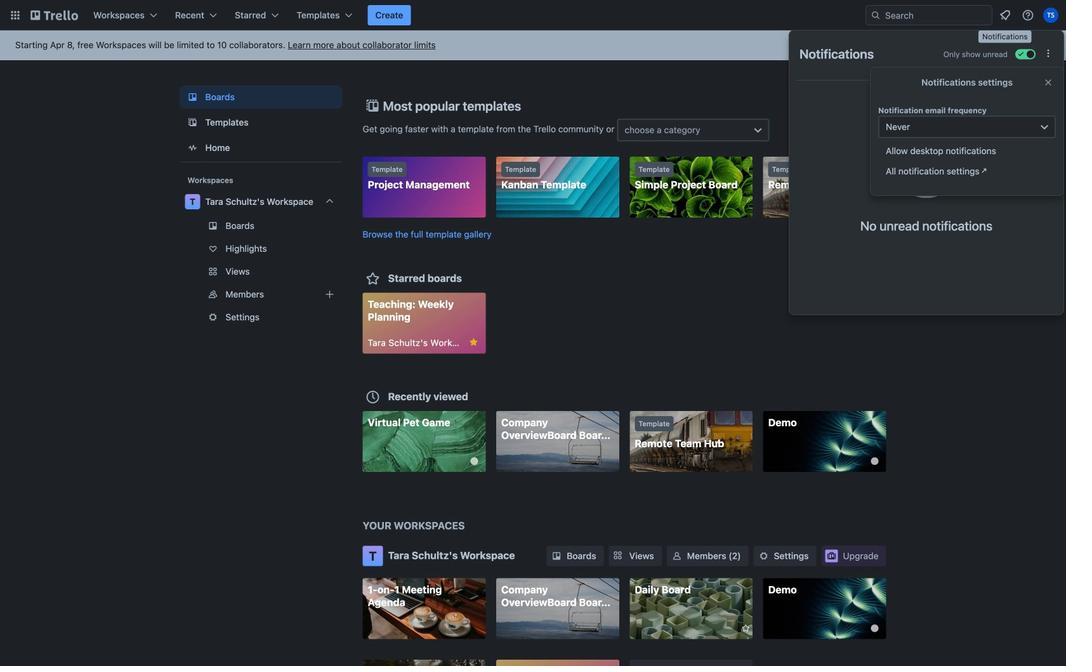 Task type: describe. For each thing, give the bounding box(es) containing it.
add image
[[322, 287, 337, 302]]

board image
[[185, 89, 200, 105]]

tara schultz (taraschultz7) image
[[1043, 8, 1059, 23]]

1 there is new activity on this board. image from the top
[[871, 458, 879, 465]]

sm image
[[550, 550, 563, 563]]

click to star this board. it will be added to your starred list. image
[[735, 623, 746, 634]]

open information menu image
[[1022, 9, 1034, 22]]

1 sm image from the left
[[671, 550, 683, 563]]

template board image
[[185, 115, 200, 130]]

Search field
[[881, 6, 992, 24]]

2 sm image from the left
[[757, 550, 770, 563]]



Task type: locate. For each thing, give the bounding box(es) containing it.
home image
[[185, 140, 200, 155]]

1 horizontal spatial sm image
[[757, 550, 770, 563]]

1 vertical spatial there is new activity on this board. image
[[871, 625, 879, 632]]

sm image
[[671, 550, 683, 563], [757, 550, 770, 563]]

tooltip
[[979, 30, 1032, 43]]

there is new activity on this board. image
[[871, 458, 879, 465], [871, 625, 879, 632]]

2 there is new activity on this board. image from the top
[[871, 625, 879, 632]]

0 vertical spatial there is new activity on this board. image
[[871, 458, 879, 465]]

0 notifications image
[[998, 8, 1013, 23]]

primary element
[[0, 0, 1066, 30]]

search image
[[871, 10, 881, 20]]

back to home image
[[30, 5, 78, 25]]

taco image
[[893, 114, 961, 198]]

close popover image
[[1043, 77, 1054, 88]]

0 horizontal spatial sm image
[[671, 550, 683, 563]]



Task type: vqa. For each thing, say whether or not it's contained in the screenshot.
There is new activity on this board. image
yes



